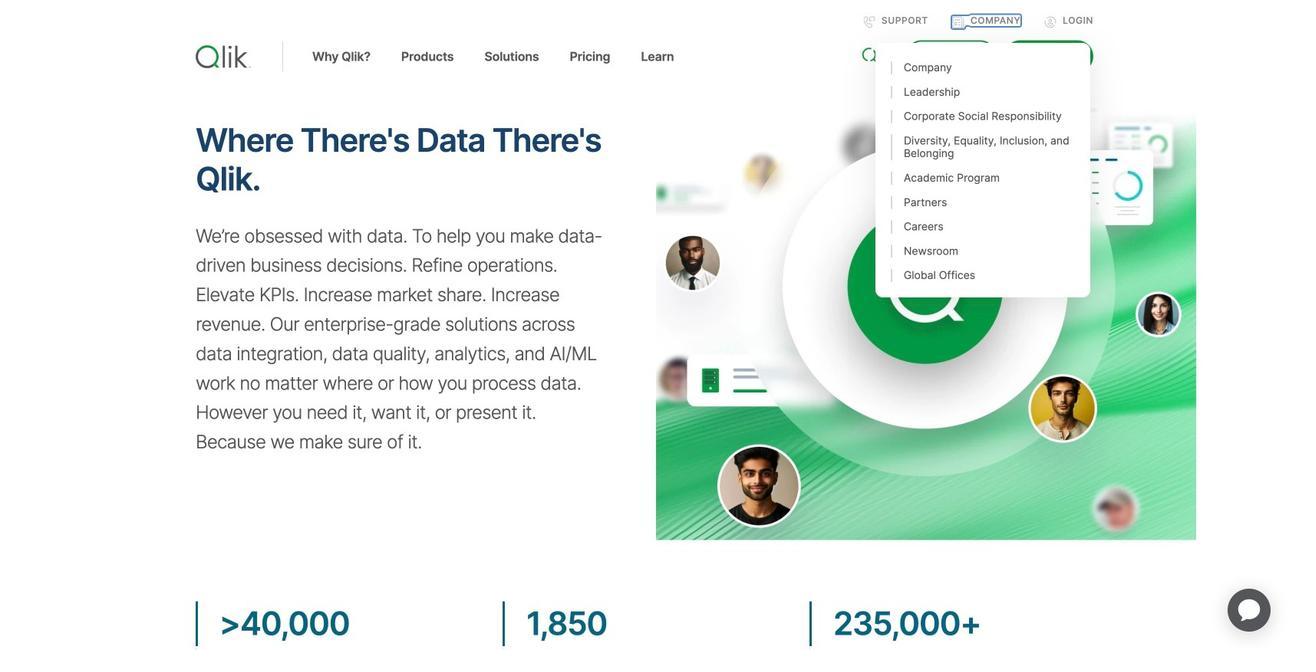 Task type: vqa. For each thing, say whether or not it's contained in the screenshot.
name corresponding to Last name
no



Task type: locate. For each thing, give the bounding box(es) containing it.
support image
[[863, 16, 876, 28]]

application
[[1209, 571, 1289, 651]]

qlik image
[[196, 45, 251, 68]]



Task type: describe. For each thing, give the bounding box(es) containing it.
qlik company banner image image
[[656, 91, 1196, 541]]

login image
[[1045, 16, 1057, 28]]

company image
[[952, 16, 965, 28]]



